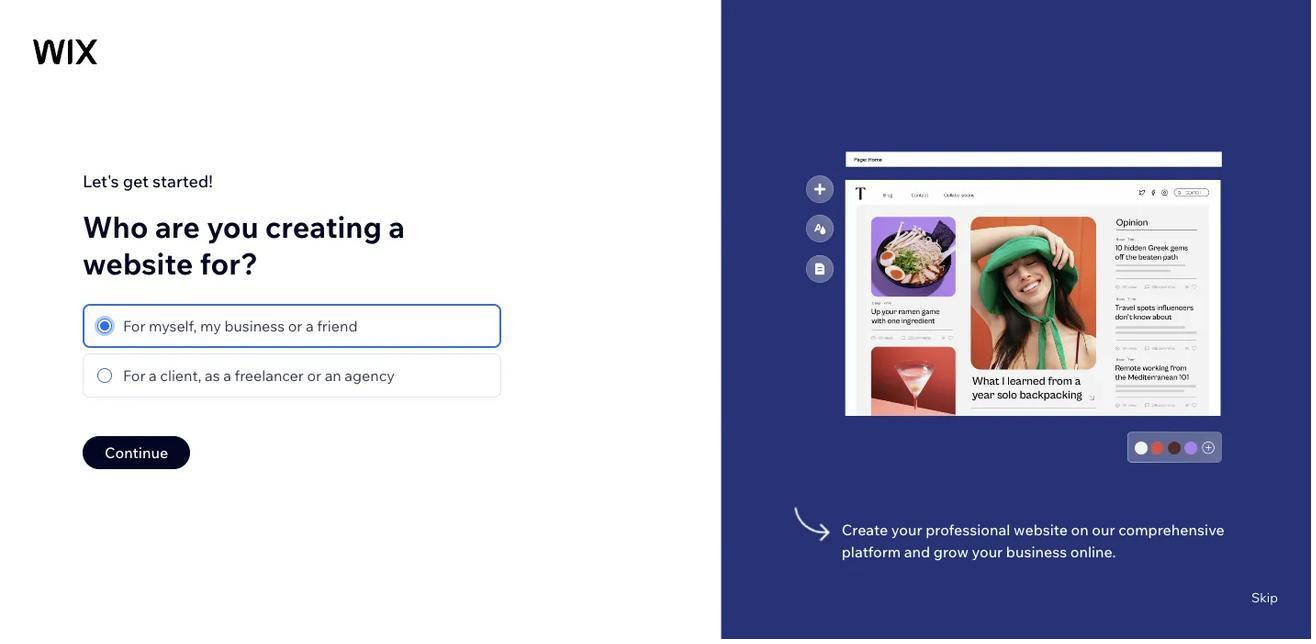 Task type: vqa. For each thing, say whether or not it's contained in the screenshot.
For for For myself, my business or a friend
yes



Task type: locate. For each thing, give the bounding box(es) containing it.
a left friend
[[306, 317, 314, 335]]

1 vertical spatial business
[[1006, 543, 1067, 561]]

creating
[[265, 208, 382, 245]]

get
[[123, 170, 149, 191]]

2 for from the top
[[123, 366, 146, 385]]

website left on
[[1014, 521, 1068, 539]]

option group
[[83, 304, 501, 398]]

website inside create your professional website on our comprehensive platform and grow your business online.
[[1014, 521, 1068, 539]]

a
[[389, 208, 405, 245], [306, 317, 314, 335], [149, 366, 157, 385], [223, 366, 231, 385]]

or left friend
[[288, 317, 302, 335]]

option group containing for myself, my business or a friend
[[83, 304, 501, 398]]

skip button
[[1251, 589, 1278, 606]]

business
[[224, 317, 285, 335], [1006, 543, 1067, 561]]

0 horizontal spatial your
[[891, 521, 922, 539]]

are
[[155, 208, 200, 245]]

website inside who are you creating a website for?
[[83, 245, 193, 282]]

grow
[[934, 543, 969, 561]]

skip
[[1251, 589, 1278, 606]]

0 vertical spatial for
[[123, 317, 146, 335]]

0 horizontal spatial website
[[83, 245, 193, 282]]

0 vertical spatial your
[[891, 521, 922, 539]]

1 vertical spatial website
[[1014, 521, 1068, 539]]

let's
[[83, 170, 119, 191]]

0 horizontal spatial or
[[288, 317, 302, 335]]

friend
[[317, 317, 358, 335]]

a right creating in the left top of the page
[[389, 208, 405, 245]]

0 vertical spatial or
[[288, 317, 302, 335]]

for?
[[200, 245, 258, 282]]

1 horizontal spatial business
[[1006, 543, 1067, 561]]

your
[[891, 521, 922, 539], [972, 543, 1003, 561]]

website up myself,
[[83, 245, 193, 282]]

your down professional
[[972, 543, 1003, 561]]

1 for from the top
[[123, 317, 146, 335]]

for left myself,
[[123, 317, 146, 335]]

online.
[[1070, 543, 1116, 561]]

for left client,
[[123, 366, 146, 385]]

business left online.
[[1006, 543, 1067, 561]]

for
[[123, 317, 146, 335], [123, 366, 146, 385]]

who are you creating a website for?
[[83, 208, 405, 282]]

1 horizontal spatial website
[[1014, 521, 1068, 539]]

myself,
[[149, 317, 197, 335]]

and
[[904, 543, 930, 561]]

your up and
[[891, 521, 922, 539]]

0 vertical spatial website
[[83, 245, 193, 282]]

professional
[[926, 521, 1010, 539]]

0 vertical spatial business
[[224, 317, 285, 335]]

or left an
[[307, 366, 321, 385]]

1 horizontal spatial or
[[307, 366, 321, 385]]

1 vertical spatial your
[[972, 543, 1003, 561]]

a right as
[[223, 366, 231, 385]]

as
[[205, 366, 220, 385]]

comprehensive
[[1119, 521, 1225, 539]]

website
[[83, 245, 193, 282], [1014, 521, 1068, 539]]

create
[[842, 521, 888, 539]]

for for for myself, my business or a friend
[[123, 317, 146, 335]]

1 horizontal spatial your
[[972, 543, 1003, 561]]

or
[[288, 317, 302, 335], [307, 366, 321, 385]]

1 vertical spatial for
[[123, 366, 146, 385]]

business right my
[[224, 317, 285, 335]]

for myself, my business or a friend
[[123, 317, 358, 335]]

continue
[[105, 443, 168, 462]]



Task type: describe. For each thing, give the bounding box(es) containing it.
create your professional website on our comprehensive platform and grow your business online.
[[842, 521, 1225, 561]]

client,
[[160, 366, 201, 385]]

our
[[1092, 521, 1115, 539]]

on
[[1071, 521, 1089, 539]]

a inside who are you creating a website for?
[[389, 208, 405, 245]]

business inside create your professional website on our comprehensive platform and grow your business online.
[[1006, 543, 1067, 561]]

0 horizontal spatial business
[[224, 317, 285, 335]]

1 vertical spatial or
[[307, 366, 321, 385]]

for a client, as a freelancer or an agency
[[123, 366, 395, 385]]

freelancer
[[235, 366, 304, 385]]

an
[[325, 366, 341, 385]]

started!
[[152, 170, 213, 191]]

let's get started!
[[83, 170, 213, 191]]

agency
[[345, 366, 395, 385]]

for for for a client, as a freelancer or an agency
[[123, 366, 146, 385]]

who
[[83, 208, 148, 245]]

you
[[207, 208, 259, 245]]

a left client,
[[149, 366, 157, 385]]

platform
[[842, 543, 901, 561]]

continue button
[[83, 436, 190, 469]]

my
[[200, 317, 221, 335]]



